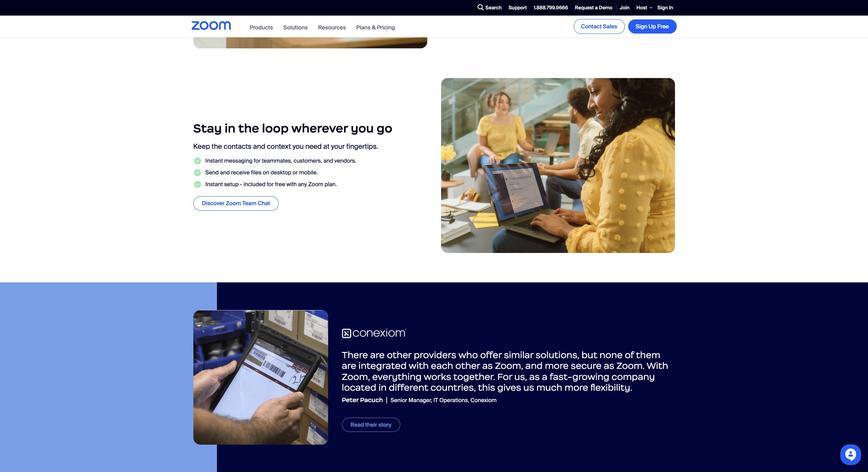 Task type: vqa. For each thing, say whether or not it's contained in the screenshot.
vendors.
yes



Task type: locate. For each thing, give the bounding box(es) containing it.
a
[[595, 4, 598, 11], [542, 372, 547, 383]]

there are other providers who offer similar solutions, but none of them are integrated with each other as zoom, and more secure as zoom. with zoom, everything works together. for us, as a fast-growing company located in different countries, this gives us much more flexibility.
[[342, 350, 668, 394]]

0 horizontal spatial you
[[293, 142, 304, 151]]

0 horizontal spatial in
[[225, 121, 236, 136]]

1 vertical spatial with
[[409, 361, 429, 372]]

0 vertical spatial with
[[286, 181, 297, 188]]

sign inside sign in link
[[658, 4, 668, 11]]

1 horizontal spatial in
[[379, 382, 387, 394]]

you left the need
[[293, 142, 304, 151]]

works
[[424, 372, 451, 383]]

0 vertical spatial you
[[351, 121, 374, 136]]

and left the "context" at the left of page
[[253, 142, 265, 151]]

them
[[636, 350, 660, 361]]

resources
[[318, 24, 346, 31]]

request a demo
[[575, 4, 613, 11]]

with
[[647, 361, 668, 372]]

products
[[250, 24, 273, 31]]

zoom
[[308, 181, 323, 188], [226, 200, 241, 207]]

1 horizontal spatial the
[[238, 121, 259, 136]]

resources button
[[318, 24, 346, 31]]

search image
[[478, 4, 484, 11], [478, 4, 484, 11]]

sales
[[603, 23, 617, 30]]

1 horizontal spatial zoom
[[308, 181, 323, 188]]

zoom.
[[616, 361, 645, 372]]

up
[[649, 23, 656, 30]]

instant down send
[[205, 181, 223, 188]]

1 vertical spatial instant
[[205, 181, 223, 188]]

0 horizontal spatial for
[[254, 157, 261, 165]]

instant setup - included for free with any zoom plan.
[[205, 181, 338, 188]]

your
[[331, 142, 345, 151]]

zoom,
[[495, 361, 523, 372], [342, 372, 370, 383]]

0 vertical spatial for
[[254, 157, 261, 165]]

flexibility.
[[591, 382, 632, 394]]

sign in
[[658, 4, 673, 11]]

zoom left team
[[226, 200, 241, 207]]

sign left 'in'
[[658, 4, 668, 11]]

more down secure
[[565, 382, 588, 394]]

it
[[433, 397, 438, 404]]

for
[[254, 157, 261, 165], [267, 181, 274, 188]]

0 horizontal spatial a
[[542, 372, 547, 383]]

contact
[[581, 23, 602, 30]]

are up located at the bottom
[[342, 361, 356, 372]]

read their story link
[[342, 418, 400, 433]]

with left any
[[286, 181, 297, 188]]

their
[[365, 422, 377, 429]]

you up fingertips.
[[351, 121, 374, 136]]

&
[[372, 24, 376, 31]]

1 vertical spatial zoom
[[226, 200, 241, 207]]

0 horizontal spatial sign
[[636, 23, 647, 30]]

read
[[351, 422, 364, 429]]

instant up send
[[205, 157, 223, 165]]

other up everything
[[387, 350, 411, 361]]

other left "offer" on the right bottom of the page
[[455, 361, 480, 372]]

need
[[305, 142, 322, 151]]

0 vertical spatial a
[[595, 4, 598, 11]]

0 horizontal spatial the
[[212, 142, 222, 151]]

in
[[225, 121, 236, 136], [379, 382, 387, 394]]

growing
[[572, 372, 609, 383]]

1 instant from the top
[[205, 157, 223, 165]]

discover zoom team chat
[[202, 200, 270, 207]]

with left each
[[409, 361, 429, 372]]

are
[[370, 350, 385, 361], [342, 361, 356, 372]]

zoom right any
[[308, 181, 323, 188]]

0 horizontal spatial zoom
[[226, 200, 241, 207]]

offer
[[480, 350, 502, 361]]

the
[[238, 121, 259, 136], [212, 142, 222, 151]]

0 horizontal spatial as
[[482, 361, 493, 372]]

solutions,
[[536, 350, 579, 361]]

but
[[582, 350, 597, 361]]

instant
[[205, 157, 223, 165], [205, 181, 223, 188]]

2 instant from the top
[[205, 181, 223, 188]]

host
[[637, 5, 647, 11]]

1 vertical spatial you
[[293, 142, 304, 151]]

1 horizontal spatial as
[[529, 372, 540, 383]]

in inside there are other providers who offer similar solutions, but none of them are integrated with each other as zoom, and more secure as zoom. with zoom, everything works together. for us, as a fast-growing company located in different countries, this gives us much more flexibility.
[[379, 382, 387, 394]]

pricing
[[377, 24, 395, 31]]

1 vertical spatial sign
[[636, 23, 647, 30]]

keep the contacts and context you need at your fingertips.
[[193, 142, 378, 151]]

countries,
[[431, 382, 476, 394]]

and up us
[[525, 361, 543, 372]]

and
[[253, 142, 265, 151], [323, 157, 333, 165], [220, 169, 230, 176], [525, 361, 543, 372]]

2 horizontal spatial as
[[604, 361, 614, 372]]

in up "contacts"
[[225, 121, 236, 136]]

products button
[[250, 24, 273, 31]]

messaging
[[224, 157, 252, 165]]

more
[[545, 361, 569, 372], [565, 382, 588, 394]]

more up much
[[545, 361, 569, 372]]

as
[[482, 361, 493, 372], [604, 361, 614, 372], [529, 372, 540, 383]]

search
[[486, 5, 502, 11]]

teammates,
[[262, 157, 292, 165]]

0 vertical spatial more
[[545, 361, 569, 372]]

for
[[497, 372, 512, 383]]

who
[[458, 350, 478, 361]]

host button
[[633, 0, 654, 16]]

sign inside "sign up free" "link"
[[636, 23, 647, 30]]

1 horizontal spatial with
[[409, 361, 429, 372]]

and down at
[[323, 157, 333, 165]]

as left zoom.
[[604, 361, 614, 372]]

in up pacuch
[[379, 382, 387, 394]]

free
[[657, 23, 669, 30]]

0 horizontal spatial are
[[342, 361, 356, 372]]

0 vertical spatial sign
[[658, 4, 668, 11]]

1 vertical spatial the
[[212, 142, 222, 151]]

a left fast-
[[542, 372, 547, 383]]

for up files
[[254, 157, 261, 165]]

for left "free"
[[267, 181, 274, 188]]

instant for instant messaging for teammates, customers, and vendors.
[[205, 157, 223, 165]]

1 horizontal spatial for
[[267, 181, 274, 188]]

with
[[286, 181, 297, 188], [409, 361, 429, 372]]

1 horizontal spatial you
[[351, 121, 374, 136]]

team
[[242, 200, 256, 207]]

a left demo
[[595, 4, 598, 11]]

1 vertical spatial in
[[379, 382, 387, 394]]

sign for sign up free
[[636, 23, 647, 30]]

1 vertical spatial a
[[542, 372, 547, 383]]

0 vertical spatial instant
[[205, 157, 223, 165]]

as left for
[[482, 361, 493, 372]]

1 horizontal spatial sign
[[658, 4, 668, 11]]

sign left "up"
[[636, 23, 647, 30]]

send
[[205, 169, 219, 176]]

as right the us,
[[529, 372, 540, 383]]

keep
[[193, 142, 210, 151]]

are down conexiom logo
[[370, 350, 385, 361]]

or
[[293, 169, 298, 176]]

the up "contacts"
[[238, 121, 259, 136]]

the right keep
[[212, 142, 222, 151]]

mobile.
[[299, 169, 318, 176]]

None search field
[[452, 2, 476, 13]]



Task type: describe. For each thing, give the bounding box(es) containing it.
support
[[509, 4, 527, 11]]

on
[[263, 169, 269, 176]]

join
[[620, 4, 630, 11]]

receive
[[231, 169, 250, 176]]

0 vertical spatial zoom
[[308, 181, 323, 188]]

integrated
[[359, 361, 407, 372]]

request a demo link
[[571, 0, 616, 15]]

customers,
[[294, 157, 322, 165]]

any
[[298, 181, 307, 188]]

conexiom
[[471, 397, 497, 404]]

support link
[[505, 0, 530, 15]]

similar
[[504, 350, 533, 361]]

included
[[243, 181, 265, 188]]

0 vertical spatial the
[[238, 121, 259, 136]]

sign up free
[[636, 23, 669, 30]]

plans
[[356, 24, 371, 31]]

plans & pricing
[[356, 24, 395, 31]]

manager,
[[408, 397, 432, 404]]

loop
[[262, 121, 289, 136]]

discover zoom team chat link
[[193, 197, 279, 211]]

wherever
[[291, 121, 348, 136]]

you for wherever
[[351, 121, 374, 136]]

context
[[267, 142, 291, 151]]

stay in the loop wherever you go image
[[441, 78, 675, 253]]

1 horizontal spatial other
[[455, 361, 480, 372]]

peter pacuch
[[342, 397, 383, 404]]

demo
[[599, 4, 613, 11]]

story
[[378, 422, 391, 429]]

sign up free link
[[628, 19, 677, 34]]

1 vertical spatial for
[[267, 181, 274, 188]]

0 horizontal spatial other
[[387, 350, 411, 361]]

conexiom customer story image
[[193, 310, 328, 445]]

there
[[342, 350, 368, 361]]

secure
[[571, 361, 602, 372]]

much
[[536, 382, 562, 394]]

go
[[377, 121, 392, 136]]

at
[[323, 142, 329, 151]]

setup
[[224, 181, 239, 188]]

1 vertical spatial more
[[565, 382, 588, 394]]

and right send
[[220, 169, 230, 176]]

zoom logo image
[[191, 21, 231, 30]]

plans & pricing link
[[356, 24, 395, 31]]

0 vertical spatial in
[[225, 121, 236, 136]]

a inside there are other providers who offer similar solutions, but none of them are integrated with each other as zoom, and more secure as zoom. with zoom, everything works together. for us, as a fast-growing company located in different countries, this gives us much more flexibility.
[[542, 372, 547, 383]]

stay
[[193, 121, 222, 136]]

join link
[[616, 0, 633, 15]]

free
[[275, 181, 285, 188]]

with inside there are other providers who offer similar solutions, but none of them are integrated with each other as zoom, and more secure as zoom. with zoom, everything works together. for us, as a fast-growing company located in different countries, this gives us much more flexibility.
[[409, 361, 429, 372]]

company
[[612, 372, 655, 383]]

plan.
[[325, 181, 337, 188]]

sign in link
[[654, 0, 677, 15]]

contact sales
[[581, 23, 617, 30]]

read their story
[[351, 422, 391, 429]]

and inside there are other providers who offer similar solutions, but none of them are integrated with each other as zoom, and more secure as zoom. with zoom, everything works together. for us, as a fast-growing company located in different countries, this gives us much more flexibility.
[[525, 361, 543, 372]]

1.888.799.9666
[[534, 4, 568, 11]]

1 horizontal spatial zoom,
[[495, 361, 523, 372]]

0 horizontal spatial zoom,
[[342, 372, 370, 383]]

you for context
[[293, 142, 304, 151]]

senior
[[391, 397, 407, 404]]

none
[[600, 350, 623, 361]]

gives
[[497, 382, 521, 394]]

vendors.
[[334, 157, 356, 165]]

together.
[[453, 372, 495, 383]]

solutions
[[283, 24, 308, 31]]

in
[[669, 4, 673, 11]]

this
[[478, 382, 495, 394]]

contact sales link
[[574, 19, 625, 34]]

files
[[251, 169, 261, 176]]

send and receive files on desktop or mobile.
[[205, 169, 319, 176]]

senior manager, it operations, conexiom
[[391, 397, 497, 404]]

us,
[[514, 372, 527, 383]]

everything
[[372, 372, 422, 383]]

contacts
[[224, 142, 252, 151]]

pacuch
[[360, 397, 383, 404]]

0 horizontal spatial with
[[286, 181, 297, 188]]

instant messaging for teammates, customers, and vendors.
[[205, 157, 356, 165]]

conexiom logo image
[[342, 323, 406, 344]]

instant for instant setup - included for free with any zoom plan.
[[205, 181, 223, 188]]

solutions button
[[283, 24, 308, 31]]

stay in the loop wherever you go
[[193, 121, 395, 136]]

1 horizontal spatial a
[[595, 4, 598, 11]]

each
[[431, 361, 453, 372]]

providers
[[414, 350, 456, 361]]

chat
[[258, 200, 270, 207]]

peter
[[342, 397, 359, 404]]

located
[[342, 382, 376, 394]]

sign for sign in
[[658, 4, 668, 11]]

1.888.799.9666 link
[[530, 0, 571, 15]]

fast-
[[550, 372, 572, 383]]

request
[[575, 4, 594, 11]]

discover
[[202, 200, 225, 207]]

desktop
[[271, 169, 291, 176]]

1 horizontal spatial are
[[370, 350, 385, 361]]

operations,
[[439, 397, 469, 404]]

different
[[389, 382, 428, 394]]



